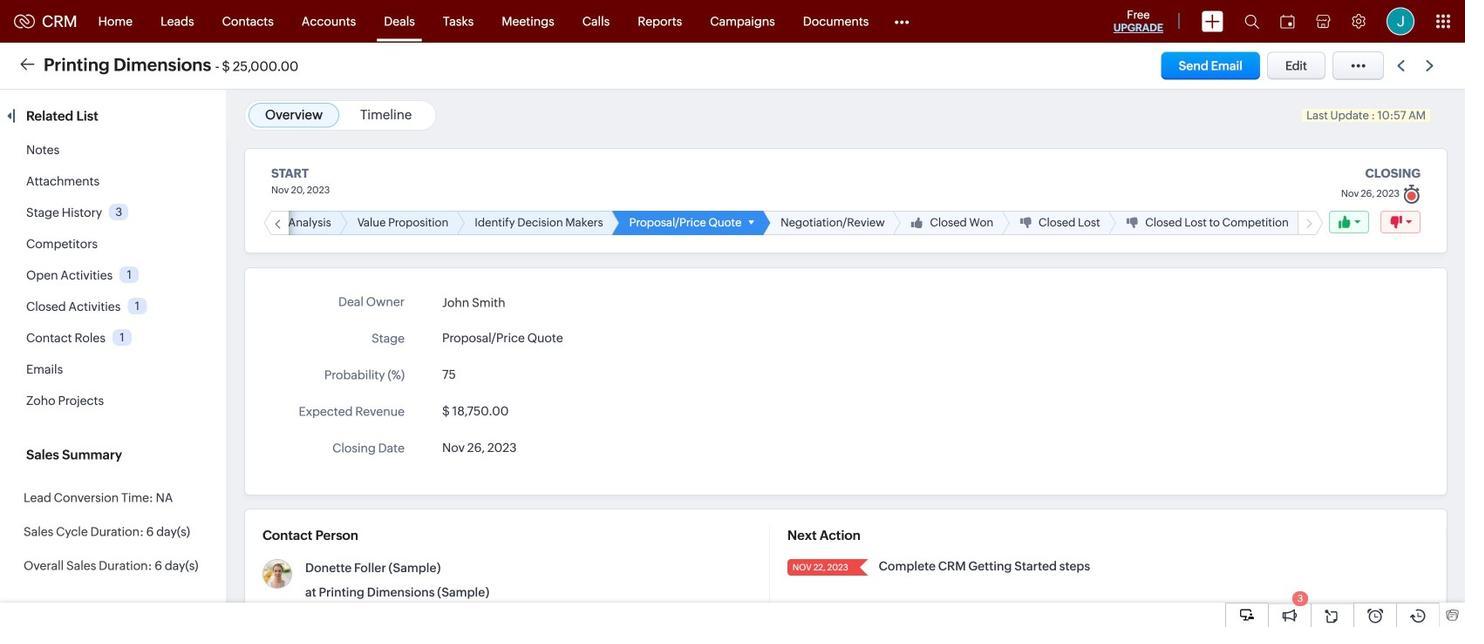 Task type: describe. For each thing, give the bounding box(es) containing it.
next record image
[[1426, 60, 1437, 72]]

previous record image
[[1397, 60, 1405, 72]]

search element
[[1234, 0, 1270, 43]]

create menu element
[[1191, 0, 1234, 42]]



Task type: vqa. For each thing, say whether or not it's contained in the screenshot.
Calendar image
yes



Task type: locate. For each thing, give the bounding box(es) containing it.
logo image
[[14, 14, 35, 28]]

create menu image
[[1202, 11, 1224, 32]]

profile image
[[1387, 7, 1415, 35]]

calendar image
[[1280, 14, 1295, 28]]

profile element
[[1376, 0, 1425, 42]]

search image
[[1244, 14, 1259, 29]]

Other Modules field
[[883, 7, 920, 35]]



